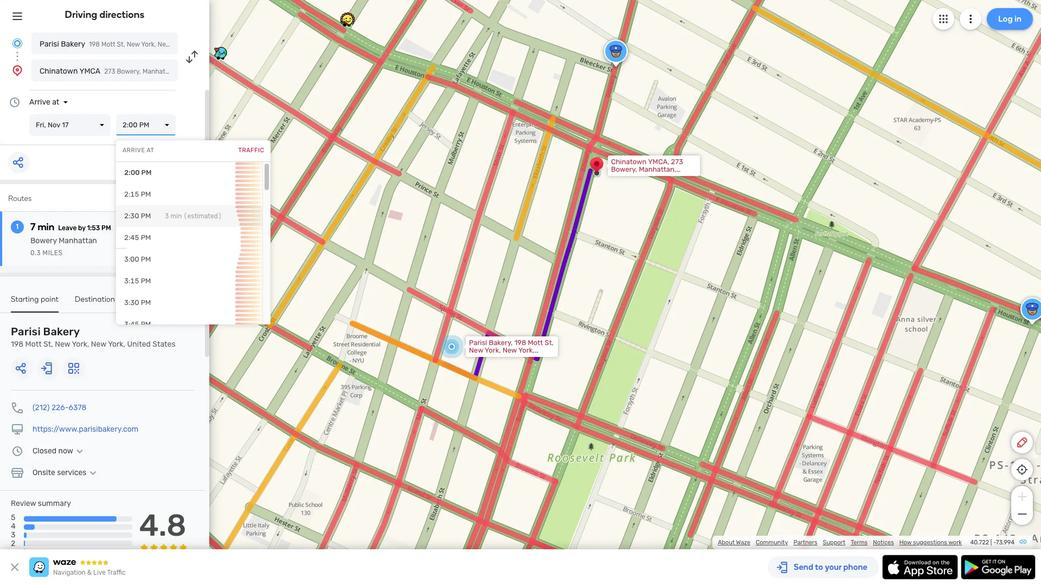 Task type: describe. For each thing, give the bounding box(es) containing it.
chinatown ymca, 273 bowery, manhattan, united states
[[611, 158, 683, 181]]

bakery,
[[489, 339, 513, 347]]

current location image
[[11, 37, 24, 50]]

starting point button
[[11, 295, 59, 313]]

0.3
[[30, 250, 41, 257]]

community
[[756, 540, 789, 547]]

|
[[991, 540, 993, 547]]

3 min (estimated)
[[165, 213, 222, 220]]

7 min leave by 1:53 pm
[[30, 221, 111, 233]]

closed now button
[[33, 447, 86, 456]]

(212) 226-6378
[[33, 404, 87, 413]]

how suggestions work link
[[900, 540, 962, 547]]

pm for 3:15 pm option
[[141, 277, 151, 285]]

0 vertical spatial parisi bakery 198 mott st, new york, new york, united states
[[40, 40, 230, 49]]

manhattan, for ymca
[[143, 68, 177, 75]]

partners link
[[794, 540, 818, 547]]

3:15
[[124, 277, 139, 285]]

starting
[[11, 295, 39, 304]]

(212)
[[33, 404, 50, 413]]

5
[[11, 514, 15, 523]]

17
[[62, 121, 69, 129]]

navigation
[[53, 570, 86, 577]]

support
[[823, 540, 846, 547]]

parisi bakery, 198 mott st, new york, new york, united states
[[469, 339, 554, 362]]

0 horizontal spatial st,
[[43, 340, 53, 349]]

chevron down image
[[73, 448, 86, 456]]

3:00
[[124, 256, 139, 264]]

3:30 pm option
[[116, 292, 263, 314]]

directions
[[100, 9, 145, 21]]

how
[[900, 540, 912, 547]]

2:30 pm option
[[116, 206, 263, 227]]

work
[[949, 540, 962, 547]]

best
[[177, 225, 193, 231]]

3:45 pm option
[[116, 314, 263, 336]]

bowery
[[30, 237, 57, 246]]

2:00 pm inside list box
[[123, 121, 149, 129]]

community link
[[756, 540, 789, 547]]

2:00 pm inside option
[[124, 169, 152, 177]]

(estimated)
[[183, 213, 222, 220]]

united inside parisi bakery, 198 mott st, new york, new york, united states
[[469, 354, 491, 362]]

1:53
[[87, 225, 100, 232]]

terms
[[851, 540, 868, 547]]

273 for ymca
[[104, 68, 115, 75]]

0 vertical spatial clock image
[[8, 96, 21, 109]]

manhattan, for ymca,
[[639, 165, 677, 174]]

2:15 pm
[[124, 190, 151, 199]]

0 vertical spatial parisi
[[40, 40, 59, 49]]

pm inside 7 min leave by 1:53 pm
[[101, 225, 111, 232]]

about
[[718, 540, 735, 547]]

ymca
[[79, 67, 100, 76]]

7
[[30, 221, 36, 233]]

bowery manhattan 0.3 miles
[[30, 237, 97, 257]]

summary
[[38, 500, 71, 509]]

waze
[[737, 540, 751, 547]]

3:00 pm
[[124, 256, 151, 264]]

chevron down image
[[86, 469, 100, 478]]

2:30 pm
[[124, 212, 151, 220]]

onsite services button
[[33, 469, 100, 478]]

40.722 | -73.994
[[971, 540, 1015, 547]]

3:15 pm
[[124, 277, 151, 285]]

3 inside 5 4 3 2 1
[[11, 531, 15, 541]]

4
[[11, 523, 16, 532]]

0 vertical spatial arrive at
[[29, 98, 59, 107]]

0 horizontal spatial arrive
[[29, 98, 50, 107]]

review summary
[[11, 500, 71, 509]]

chinatown ymca 273 bowery, manhattan, united states
[[40, 67, 220, 76]]

support link
[[823, 540, 846, 547]]

2:00 pm option
[[116, 162, 263, 184]]

73.994
[[997, 540, 1015, 547]]

destination
[[75, 295, 115, 304]]

1 inside 5 4 3 2 1
[[11, 549, 14, 558]]

&
[[87, 570, 92, 577]]

273 for ymca,
[[671, 158, 683, 166]]

computer image
[[11, 424, 24, 437]]

live
[[93, 570, 106, 577]]

https://www.parisibakery.com
[[33, 425, 138, 435]]

1 vertical spatial clock image
[[11, 445, 24, 458]]

closed now
[[33, 447, 73, 456]]

40.722
[[971, 540, 990, 547]]

services
[[57, 469, 86, 478]]

6378
[[69, 404, 87, 413]]

1 horizontal spatial st,
[[117, 41, 125, 48]]

location image
[[11, 64, 24, 77]]

4.8
[[139, 508, 187, 544]]

pm for 3:00 pm option
[[141, 256, 151, 264]]

bowery, for ymca,
[[611, 165, 638, 174]]

pm for 2:30 pm option
[[141, 212, 151, 220]]

2:45
[[124, 234, 139, 242]]



Task type: locate. For each thing, give the bounding box(es) containing it.
new
[[127, 41, 140, 48], [158, 41, 171, 48], [55, 340, 70, 349], [91, 340, 106, 349], [469, 347, 484, 355], [503, 347, 517, 355]]

min for 7
[[38, 221, 54, 233]]

1 vertical spatial min
[[38, 221, 54, 233]]

zoom out image
[[1016, 508, 1029, 521]]

226-
[[51, 404, 69, 413]]

0 vertical spatial chinatown
[[40, 67, 78, 76]]

bowery, inside chinatown ymca 273 bowery, manhattan, united states
[[117, 68, 141, 75]]

manhattan, inside chinatown ymca, 273 bowery, manhattan, united states
[[639, 165, 677, 174]]

0 horizontal spatial 198
[[11, 340, 23, 349]]

2:45 pm option
[[116, 227, 263, 249]]

2:45 pm
[[124, 234, 151, 242]]

0 vertical spatial 273
[[104, 68, 115, 75]]

min for 3
[[171, 213, 182, 220]]

navigation & live traffic
[[53, 570, 126, 577]]

3
[[165, 213, 169, 220], [11, 531, 15, 541]]

york,
[[141, 41, 156, 48], [172, 41, 187, 48], [72, 340, 89, 349], [108, 340, 125, 349], [485, 347, 501, 355], [519, 347, 535, 355]]

1 vertical spatial bowery,
[[611, 165, 638, 174]]

1 horizontal spatial manhattan,
[[639, 165, 677, 174]]

1 up x image
[[11, 549, 14, 558]]

pm for 3:45 pm option
[[141, 321, 151, 329]]

1 vertical spatial 2:00 pm
[[124, 169, 152, 177]]

pm
[[139, 121, 149, 129], [141, 169, 152, 177], [141, 190, 151, 199], [141, 212, 151, 220], [101, 225, 111, 232], [141, 234, 151, 242], [141, 256, 151, 264], [141, 277, 151, 285], [141, 299, 151, 307], [141, 321, 151, 329]]

0 vertical spatial 2:00
[[123, 121, 138, 129]]

1 vertical spatial traffic
[[107, 570, 126, 577]]

pm for 3:30 pm option
[[141, 299, 151, 307]]

198 inside parisi bakery, 198 mott st, new york, new york, united states
[[515, 339, 526, 347]]

198 down starting point button at the bottom left of the page
[[11, 340, 23, 349]]

pm for 2:15 pm option
[[141, 190, 151, 199]]

clock image down computer image
[[11, 445, 24, 458]]

now
[[58, 447, 73, 456]]

bowery, for ymca
[[117, 68, 141, 75]]

chinatown for ymca,
[[611, 158, 647, 166]]

pm inside list box
[[139, 121, 149, 129]]

parisi bakery 198 mott st, new york, new york, united states up chinatown ymca 273 bowery, manhattan, united states
[[40, 40, 230, 49]]

0 vertical spatial bakery
[[61, 40, 85, 49]]

x image
[[8, 562, 21, 575]]

2:00 pm
[[123, 121, 149, 129], [124, 169, 152, 177]]

manhattan
[[59, 237, 97, 246]]

pm inside option
[[141, 169, 152, 177]]

273 inside chinatown ymca 273 bowery, manhattan, united states
[[104, 68, 115, 75]]

2:00 up "2:15"
[[124, 169, 140, 177]]

3:15 pm option
[[116, 271, 263, 292]]

2 vertical spatial parisi
[[469, 339, 487, 347]]

notices link
[[874, 540, 895, 547]]

0 horizontal spatial manhattan,
[[143, 68, 177, 75]]

st,
[[117, 41, 125, 48], [545, 339, 554, 347], [43, 340, 53, 349]]

2:00
[[123, 121, 138, 129], [124, 169, 140, 177]]

onsite
[[33, 469, 55, 478]]

2:30
[[124, 212, 139, 220]]

1 vertical spatial 3
[[11, 531, 15, 541]]

0 vertical spatial 3
[[165, 213, 169, 220]]

1 vertical spatial manhattan,
[[639, 165, 677, 174]]

mott right bakery,
[[528, 339, 543, 347]]

st, right bakery,
[[545, 339, 554, 347]]

2 horizontal spatial 198
[[515, 339, 526, 347]]

arrive at
[[29, 98, 59, 107], [123, 147, 154, 154]]

routes
[[8, 194, 32, 203]]

min right 7
[[38, 221, 54, 233]]

0 vertical spatial bowery,
[[117, 68, 141, 75]]

0 vertical spatial manhattan,
[[143, 68, 177, 75]]

-
[[994, 540, 997, 547]]

1 horizontal spatial 1
[[16, 222, 19, 232]]

pm for 2:00 pm option
[[141, 169, 152, 177]]

review
[[11, 500, 36, 509]]

1 vertical spatial 2:00
[[124, 169, 140, 177]]

2:00 inside list box
[[123, 121, 138, 129]]

1 horizontal spatial arrive at
[[123, 147, 154, 154]]

states inside chinatown ymca, 273 bowery, manhattan, united states
[[635, 173, 656, 181]]

bowery, left ymca,
[[611, 165, 638, 174]]

min up 'best'
[[171, 213, 182, 220]]

pm for 2:45 pm option
[[141, 234, 151, 242]]

0 horizontal spatial mott
[[25, 340, 42, 349]]

parisi bakery 198 mott st, new york, new york, united states down destination button
[[11, 326, 176, 349]]

partners
[[794, 540, 818, 547]]

2
[[11, 540, 15, 549]]

miles
[[43, 250, 63, 257]]

st, up chinatown ymca 273 bowery, manhattan, united states
[[117, 41, 125, 48]]

273
[[104, 68, 115, 75], [671, 158, 683, 166]]

united inside chinatown ymca, 273 bowery, manhattan, united states
[[611, 173, 633, 181]]

parisi bakery 198 mott st, new york, new york, united states
[[40, 40, 230, 49], [11, 326, 176, 349]]

mott down driving directions on the top of the page
[[101, 41, 115, 48]]

1 horizontal spatial bowery,
[[611, 165, 638, 174]]

1 vertical spatial arrive at
[[123, 147, 154, 154]]

leave
[[58, 225, 77, 232]]

driving directions
[[65, 9, 145, 21]]

0 horizontal spatial bowery,
[[117, 68, 141, 75]]

2:00 pm up the 2:15 pm
[[124, 169, 152, 177]]

1 horizontal spatial chinatown
[[611, 158, 647, 166]]

3:45 pm
[[124, 321, 151, 329]]

fri, nov 17
[[36, 121, 69, 129]]

bowery, right ymca
[[117, 68, 141, 75]]

2:00 pm down chinatown ymca 273 bowery, manhattan, united states
[[123, 121, 149, 129]]

united
[[189, 41, 209, 48], [179, 68, 199, 75], [611, 173, 633, 181], [127, 340, 151, 349], [469, 354, 491, 362]]

0 horizontal spatial arrive at
[[29, 98, 59, 107]]

arrive at down '2:00 pm' list box
[[123, 147, 154, 154]]

st, inside parisi bakery, 198 mott st, new york, new york, united states
[[545, 339, 554, 347]]

parisi left bakery,
[[469, 339, 487, 347]]

0 vertical spatial traffic
[[239, 147, 264, 154]]

states
[[211, 41, 230, 48], [200, 68, 220, 75], [635, 173, 656, 181], [153, 340, 176, 349], [493, 354, 514, 362]]

3 right 2:30 pm
[[165, 213, 169, 220]]

bakery down driving in the left of the page
[[61, 40, 85, 49]]

3:45
[[124, 321, 139, 329]]

198 up ymca
[[89, 41, 100, 48]]

5 4 3 2 1
[[11, 514, 16, 558]]

min
[[171, 213, 182, 220], [38, 221, 54, 233]]

2:15 pm option
[[116, 184, 263, 206]]

chinatown left ymca
[[40, 67, 78, 76]]

0 horizontal spatial 273
[[104, 68, 115, 75]]

1 horizontal spatial arrive
[[123, 147, 145, 154]]

store image
[[11, 467, 24, 480]]

273 inside chinatown ymca, 273 bowery, manhattan, united states
[[671, 158, 683, 166]]

notices
[[874, 540, 895, 547]]

manhattan, inside chinatown ymca 273 bowery, manhattan, united states
[[143, 68, 177, 75]]

parisi inside parisi bakery, 198 mott st, new york, new york, united states
[[469, 339, 487, 347]]

3 down 5
[[11, 531, 15, 541]]

2 horizontal spatial mott
[[528, 339, 543, 347]]

destination button
[[75, 295, 115, 312]]

273 right ymca
[[104, 68, 115, 75]]

about waze link
[[718, 540, 751, 547]]

terms link
[[851, 540, 868, 547]]

mott
[[101, 41, 115, 48], [528, 339, 543, 347], [25, 340, 42, 349]]

arrive up fri,
[[29, 98, 50, 107]]

0 horizontal spatial chinatown
[[40, 67, 78, 76]]

1 vertical spatial 273
[[671, 158, 683, 166]]

0 horizontal spatial 3
[[11, 531, 15, 541]]

link image
[[1019, 538, 1028, 547]]

2:00 inside option
[[124, 169, 140, 177]]

1 horizontal spatial traffic
[[239, 147, 264, 154]]

bowery, inside chinatown ymca, 273 bowery, manhattan, united states
[[611, 165, 638, 174]]

call image
[[11, 402, 24, 415]]

united inside chinatown ymca 273 bowery, manhattan, united states
[[179, 68, 199, 75]]

2:15
[[124, 190, 139, 199]]

0 horizontal spatial traffic
[[107, 570, 126, 577]]

parisi
[[40, 40, 59, 49], [11, 326, 41, 339], [469, 339, 487, 347]]

1 horizontal spatial 273
[[671, 158, 683, 166]]

0 horizontal spatial min
[[38, 221, 54, 233]]

suggestions
[[914, 540, 948, 547]]

(212) 226-6378 link
[[33, 404, 87, 413]]

zoom in image
[[1016, 491, 1029, 504]]

states inside parisi bakery, 198 mott st, new york, new york, united states
[[493, 354, 514, 362]]

clock image down location image
[[8, 96, 21, 109]]

manhattan,
[[143, 68, 177, 75], [639, 165, 677, 174]]

3:30 pm
[[124, 299, 151, 307]]

0 vertical spatial min
[[171, 213, 182, 220]]

states inside chinatown ymca 273 bowery, manhattan, united states
[[200, 68, 220, 75]]

1 left 7
[[16, 222, 19, 232]]

1 horizontal spatial at
[[147, 147, 154, 154]]

1 vertical spatial bakery
[[43, 326, 80, 339]]

driving
[[65, 9, 97, 21]]

at
[[52, 98, 59, 107], [147, 147, 154, 154]]

arrive at up fri,
[[29, 98, 59, 107]]

0 horizontal spatial at
[[52, 98, 59, 107]]

pencil image
[[1016, 437, 1029, 450]]

onsite services
[[33, 469, 86, 478]]

fri,
[[36, 121, 46, 129]]

min inside 2:30 pm option
[[171, 213, 182, 220]]

parisi down starting point button at the bottom left of the page
[[11, 326, 41, 339]]

chinatown left ymca,
[[611, 158, 647, 166]]

1 vertical spatial chinatown
[[611, 158, 647, 166]]

starting point
[[11, 295, 59, 304]]

st, down starting point button at the bottom left of the page
[[43, 340, 53, 349]]

0 vertical spatial 1
[[16, 222, 19, 232]]

1 vertical spatial parisi
[[11, 326, 41, 339]]

chinatown for ymca
[[40, 67, 78, 76]]

1
[[16, 222, 19, 232], [11, 549, 14, 558]]

fri, nov 17 list box
[[29, 114, 111, 136]]

parisi right current location icon
[[40, 40, 59, 49]]

mott inside parisi bakery, 198 mott st, new york, new york, united states
[[528, 339, 543, 347]]

3:30
[[124, 299, 139, 307]]

1 horizontal spatial 198
[[89, 41, 100, 48]]

bakery down point
[[43, 326, 80, 339]]

point
[[41, 295, 59, 304]]

ymca,
[[648, 158, 670, 166]]

bowery,
[[117, 68, 141, 75], [611, 165, 638, 174]]

0 vertical spatial arrive
[[29, 98, 50, 107]]

chinatown inside chinatown ymca, 273 bowery, manhattan, united states
[[611, 158, 647, 166]]

3 inside option
[[165, 213, 169, 220]]

at down '2:00 pm' list box
[[147, 147, 154, 154]]

2 horizontal spatial st,
[[545, 339, 554, 347]]

198 right bakery,
[[515, 339, 526, 347]]

1 vertical spatial 1
[[11, 549, 14, 558]]

at up "nov"
[[52, 98, 59, 107]]

1 horizontal spatial mott
[[101, 41, 115, 48]]

by
[[78, 225, 86, 232]]

mott down starting point button at the bottom left of the page
[[25, 340, 42, 349]]

0 vertical spatial at
[[52, 98, 59, 107]]

arrive
[[29, 98, 50, 107], [123, 147, 145, 154]]

0 vertical spatial 2:00 pm
[[123, 121, 149, 129]]

1 vertical spatial arrive
[[123, 147, 145, 154]]

about waze community partners support terms notices how suggestions work
[[718, 540, 962, 547]]

1 vertical spatial parisi bakery 198 mott st, new york, new york, united states
[[11, 326, 176, 349]]

0 horizontal spatial 1
[[11, 549, 14, 558]]

clock image
[[8, 96, 21, 109], [11, 445, 24, 458]]

2:00 down chinatown ymca 273 bowery, manhattan, united states
[[123, 121, 138, 129]]

273 right ymca,
[[671, 158, 683, 166]]

arrive down '2:00 pm' list box
[[123, 147, 145, 154]]

1 horizontal spatial 3
[[165, 213, 169, 220]]

1 vertical spatial at
[[147, 147, 154, 154]]

closed
[[33, 447, 56, 456]]

1 horizontal spatial min
[[171, 213, 182, 220]]

3:00 pm option
[[116, 249, 263, 271]]

2:00 pm list box
[[116, 114, 176, 136]]

nov
[[48, 121, 60, 129]]

https://www.parisibakery.com link
[[33, 425, 138, 435]]



Task type: vqa. For each thing, say whether or not it's contained in the screenshot.
the below
no



